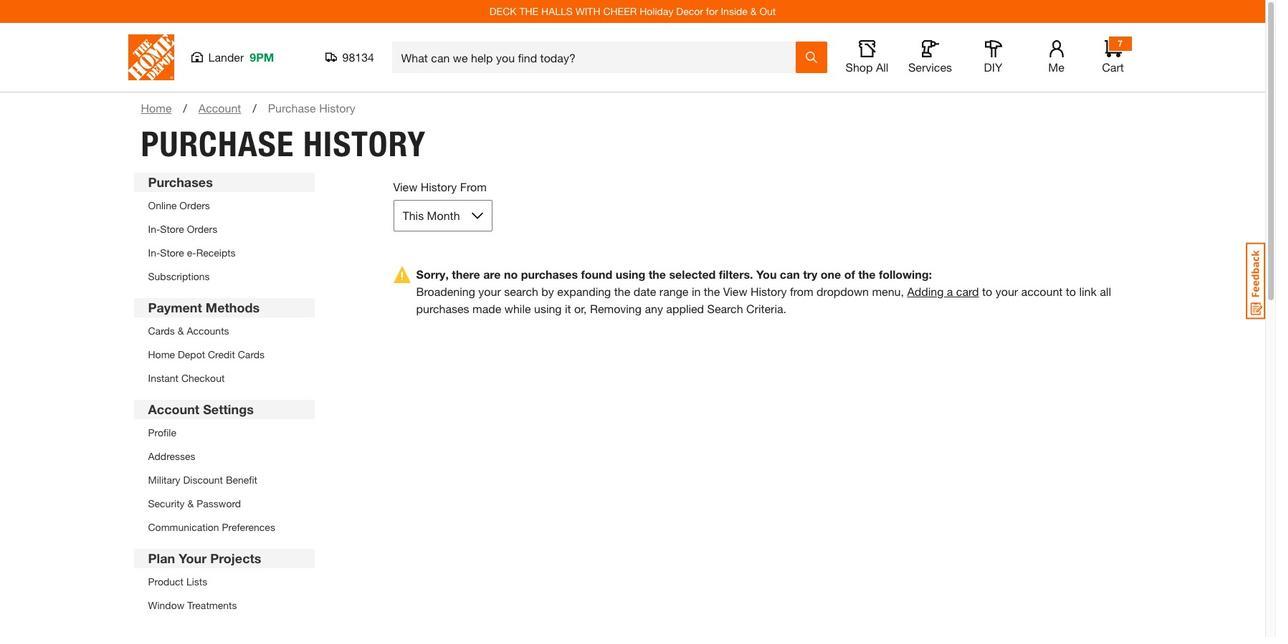 Task type: vqa. For each thing, say whether or not it's contained in the screenshot.
space in Fade-resistant materials keep it looking new 0.5 in. pile will stay in good condition for a long time Classic rectangular design looks great in any space View More Details
no



Task type: describe. For each thing, give the bounding box(es) containing it.
0 vertical spatial purchase
[[268, 101, 316, 115]]

account link
[[198, 100, 241, 117]]

are
[[483, 267, 501, 281]]

communication preferences
[[148, 521, 275, 533]]

lists
[[186, 576, 207, 588]]

profile
[[148, 427, 176, 439]]

the
[[519, 5, 539, 17]]

from
[[790, 285, 813, 298]]

by
[[541, 285, 554, 298]]

shop all
[[846, 60, 889, 74]]

while
[[505, 302, 531, 315]]

your for search
[[478, 285, 501, 298]]

to your account to link all purchases made while using it or, removing any applied search criteria.
[[416, 285, 1111, 315]]

this month
[[403, 209, 460, 222]]

with
[[575, 5, 600, 17]]

cheer
[[603, 5, 637, 17]]

1 vertical spatial orders
[[187, 223, 217, 235]]

the home depot logo image
[[128, 34, 174, 80]]

account
[[1021, 285, 1063, 298]]

in-store orders link
[[148, 223, 217, 235]]

sorry,
[[416, 267, 449, 281]]

view history from
[[393, 180, 487, 194]]

settings
[[203, 401, 254, 417]]

your for account
[[996, 285, 1018, 298]]

criteria.
[[746, 302, 786, 315]]

sorry, there are no purchases found using the selected filters. you can try one of the following:
[[416, 267, 932, 281]]

found
[[581, 267, 612, 281]]

preferences
[[222, 521, 275, 533]]

diy button
[[970, 40, 1016, 75]]

2 / from the left
[[253, 101, 256, 115]]

security
[[148, 498, 185, 510]]

instant checkout
[[148, 372, 225, 384]]

store for orders
[[160, 223, 184, 235]]

window treatments link
[[148, 599, 237, 612]]

This Month button
[[393, 200, 492, 232]]

removing
[[590, 302, 642, 315]]

account for account
[[198, 101, 241, 115]]

0 horizontal spatial view
[[393, 180, 417, 194]]

using inside to your account to link all purchases made while using it or, removing any applied search criteria.
[[534, 302, 562, 315]]

shop
[[846, 60, 873, 74]]

military
[[148, 474, 180, 486]]

purchases
[[148, 174, 213, 190]]

1 horizontal spatial view
[[723, 285, 747, 298]]

it
[[565, 302, 571, 315]]

cart
[[1102, 60, 1124, 74]]

home for home depot credit cards
[[148, 348, 175, 361]]

card
[[956, 285, 979, 298]]

military discount benefit
[[148, 474, 257, 486]]

depot
[[178, 348, 205, 361]]

0 vertical spatial cards
[[148, 325, 175, 337]]

adding a card link
[[907, 285, 979, 298]]

or,
[[574, 302, 587, 315]]

for
[[706, 5, 718, 17]]

the up removing
[[614, 285, 630, 298]]

0 vertical spatial purchase history
[[268, 101, 355, 115]]

there
[[452, 267, 480, 281]]

diy
[[984, 60, 1002, 74]]

can
[[780, 267, 800, 281]]

search
[[504, 285, 538, 298]]

the right in
[[704, 285, 720, 298]]

communication
[[148, 521, 219, 533]]

the up date
[[649, 267, 666, 281]]

made
[[472, 302, 501, 315]]

instant
[[148, 372, 179, 384]]

date
[[633, 285, 656, 298]]

addresses
[[148, 450, 195, 462]]

security & password
[[148, 498, 241, 510]]

9pm
[[250, 50, 274, 64]]

security & password link
[[148, 498, 241, 510]]

treatments
[[187, 599, 237, 612]]

instant checkout link
[[148, 372, 225, 384]]

selected
[[669, 267, 716, 281]]

1 vertical spatial purchase history
[[141, 123, 426, 165]]

in- for in-store e-receipts
[[148, 247, 160, 259]]

purchases inside to your account to link all purchases made while using it or, removing any applied search criteria.
[[416, 302, 469, 315]]

home link
[[141, 100, 172, 117]]

filters.
[[719, 267, 753, 281]]

in-store orders
[[148, 223, 217, 235]]

lander
[[208, 50, 244, 64]]

your
[[179, 551, 207, 566]]

98134 button
[[325, 50, 375, 65]]

1 horizontal spatial using
[[616, 267, 645, 281]]

account settings
[[148, 401, 254, 417]]

inside
[[721, 5, 748, 17]]

halls
[[541, 5, 573, 17]]

a
[[947, 285, 953, 298]]

98134
[[342, 50, 374, 64]]



Task type: locate. For each thing, give the bounding box(es) containing it.
view down filters.
[[723, 285, 747, 298]]

0 horizontal spatial your
[[478, 285, 501, 298]]

menu,
[[872, 285, 904, 298]]

1 horizontal spatial cards
[[238, 348, 265, 361]]

1 horizontal spatial your
[[996, 285, 1018, 298]]

subscriptions link
[[148, 270, 210, 282]]

your left account
[[996, 285, 1018, 298]]

& right security
[[187, 498, 194, 510]]

in-store e-receipts link
[[148, 247, 236, 259]]

0 vertical spatial in-
[[148, 223, 160, 235]]

password
[[197, 498, 241, 510]]

0 vertical spatial using
[[616, 267, 645, 281]]

purchases down broadening
[[416, 302, 469, 315]]

in- up subscriptions link
[[148, 247, 160, 259]]

of
[[844, 267, 855, 281]]

product lists
[[148, 576, 207, 588]]

credit
[[208, 348, 235, 361]]

me button
[[1033, 40, 1079, 75]]

0 horizontal spatial &
[[178, 325, 184, 337]]

1 horizontal spatial &
[[187, 498, 194, 510]]

cards
[[148, 325, 175, 337], [238, 348, 265, 361]]

What can we help you find today? search field
[[401, 42, 795, 72]]

purchases up by
[[521, 267, 578, 281]]

purchase down account link on the top left
[[141, 123, 294, 165]]

home depot credit cards
[[148, 348, 265, 361]]

from
[[460, 180, 487, 194]]

&
[[750, 5, 757, 17], [178, 325, 184, 337], [187, 498, 194, 510]]

communication preferences link
[[148, 521, 275, 533]]

to left link
[[1066, 285, 1076, 298]]

to
[[982, 285, 992, 298], [1066, 285, 1076, 298]]

1 vertical spatial in-
[[148, 247, 160, 259]]

1 vertical spatial store
[[160, 247, 184, 259]]

account down lander
[[198, 101, 241, 115]]

orders
[[179, 199, 210, 211], [187, 223, 217, 235]]

feedback link image
[[1246, 242, 1265, 320]]

cards down the payment on the left top of the page
[[148, 325, 175, 337]]

adding
[[907, 285, 944, 298]]

1 vertical spatial view
[[723, 285, 747, 298]]

profile link
[[148, 427, 176, 439]]

0 vertical spatial view
[[393, 180, 417, 194]]

your down are
[[478, 285, 501, 298]]

plan your projects
[[148, 551, 261, 566]]

e-
[[187, 247, 196, 259]]

using down by
[[534, 302, 562, 315]]

holiday
[[640, 5, 673, 17]]

home down the home depot logo
[[141, 101, 172, 115]]

home up instant
[[148, 348, 175, 361]]

1 vertical spatial using
[[534, 302, 562, 315]]

try
[[803, 267, 817, 281]]

your
[[478, 285, 501, 298], [996, 285, 1018, 298]]

your inside to your account to link all purchases made while using it or, removing any applied search criteria.
[[996, 285, 1018, 298]]

payment methods
[[148, 300, 260, 315]]

all
[[1100, 285, 1111, 298]]

1 in- from the top
[[148, 223, 160, 235]]

deck the halls with cheer holiday decor for inside & out link
[[489, 5, 776, 17]]

receipts
[[196, 247, 236, 259]]

account up profile
[[148, 401, 199, 417]]

plan
[[148, 551, 175, 566]]

in-store e-receipts
[[148, 247, 236, 259]]

0 vertical spatial purchases
[[521, 267, 578, 281]]

2 in- from the top
[[148, 247, 160, 259]]

search
[[707, 302, 743, 315]]

cards right "credit" on the bottom of page
[[238, 348, 265, 361]]

subscriptions
[[148, 270, 210, 282]]

view up this
[[393, 180, 417, 194]]

discount
[[183, 474, 223, 486]]

1 vertical spatial account
[[148, 401, 199, 417]]

1 vertical spatial &
[[178, 325, 184, 337]]

& for accounts
[[178, 325, 184, 337]]

expanding
[[557, 285, 611, 298]]

home for home
[[141, 101, 172, 115]]

out
[[759, 5, 776, 17]]

0 vertical spatial home
[[141, 101, 172, 115]]

2 store from the top
[[160, 247, 184, 259]]

& left out
[[750, 5, 757, 17]]

the right "of"
[[858, 267, 876, 281]]

no
[[504, 267, 518, 281]]

broadening your search by expanding the date range in the view history from dropdown menu, adding a card
[[416, 285, 979, 298]]

in- for in-store orders
[[148, 223, 160, 235]]

product lists link
[[148, 576, 207, 588]]

lander 9pm
[[208, 50, 274, 64]]

range
[[659, 285, 689, 298]]

0 horizontal spatial using
[[534, 302, 562, 315]]

0 horizontal spatial purchases
[[416, 302, 469, 315]]

1 vertical spatial purchase
[[141, 123, 294, 165]]

& down the payment on the left top of the page
[[178, 325, 184, 337]]

accounts
[[187, 325, 229, 337]]

1 your from the left
[[478, 285, 501, 298]]

this
[[403, 209, 424, 222]]

cards & accounts
[[148, 325, 229, 337]]

methods
[[206, 300, 260, 315]]

following:
[[879, 267, 932, 281]]

0 vertical spatial orders
[[179, 199, 210, 211]]

orders up in-store orders
[[179, 199, 210, 211]]

store
[[160, 223, 184, 235], [160, 247, 184, 259]]

7
[[1118, 38, 1123, 49]]

online
[[148, 199, 177, 211]]

store left the e-
[[160, 247, 184, 259]]

using
[[616, 267, 645, 281], [534, 302, 562, 315]]

2 your from the left
[[996, 285, 1018, 298]]

product
[[148, 576, 184, 588]]

the
[[649, 267, 666, 281], [858, 267, 876, 281], [614, 285, 630, 298], [704, 285, 720, 298]]

orders up in-store e-receipts
[[187, 223, 217, 235]]

purchases
[[521, 267, 578, 281], [416, 302, 469, 315]]

1 vertical spatial purchases
[[416, 302, 469, 315]]

all
[[876, 60, 889, 74]]

purchase down 9pm
[[268, 101, 316, 115]]

home depot credit cards link
[[148, 348, 265, 361]]

deck the halls with cheer holiday decor for inside & out
[[489, 5, 776, 17]]

/ right account link on the top left
[[253, 101, 256, 115]]

applied
[[666, 302, 704, 315]]

0 vertical spatial &
[[750, 5, 757, 17]]

account for account settings
[[148, 401, 199, 417]]

link
[[1079, 285, 1097, 298]]

0 vertical spatial store
[[160, 223, 184, 235]]

in- down online
[[148, 223, 160, 235]]

/ right home link
[[183, 101, 187, 115]]

0 horizontal spatial cards
[[148, 325, 175, 337]]

online orders link
[[148, 199, 210, 211]]

cards & accounts link
[[148, 325, 229, 337]]

using up date
[[616, 267, 645, 281]]

store for e-
[[160, 247, 184, 259]]

2 horizontal spatial &
[[750, 5, 757, 17]]

payment
[[148, 300, 202, 315]]

0 horizontal spatial to
[[982, 285, 992, 298]]

dropdown
[[817, 285, 869, 298]]

1 horizontal spatial to
[[1066, 285, 1076, 298]]

1 vertical spatial home
[[148, 348, 175, 361]]

1 vertical spatial cards
[[238, 348, 265, 361]]

1 to from the left
[[982, 285, 992, 298]]

1 / from the left
[[183, 101, 187, 115]]

history
[[319, 101, 355, 115], [303, 123, 426, 165], [421, 180, 457, 194], [751, 285, 787, 298]]

store down online orders link
[[160, 223, 184, 235]]

window treatments
[[148, 599, 237, 612]]

1 store from the top
[[160, 223, 184, 235]]

1 horizontal spatial /
[[253, 101, 256, 115]]

to right card at the top of the page
[[982, 285, 992, 298]]

0 vertical spatial account
[[198, 101, 241, 115]]

services button
[[907, 40, 953, 75]]

projects
[[210, 551, 261, 566]]

one
[[821, 267, 841, 281]]

& for password
[[187, 498, 194, 510]]

home
[[141, 101, 172, 115], [148, 348, 175, 361]]

2 vertical spatial &
[[187, 498, 194, 510]]

checkout
[[181, 372, 225, 384]]

any
[[645, 302, 663, 315]]

2 to from the left
[[1066, 285, 1076, 298]]

window
[[148, 599, 184, 612]]

0 horizontal spatial /
[[183, 101, 187, 115]]

1 horizontal spatial purchases
[[521, 267, 578, 281]]

cart 7
[[1102, 38, 1124, 74]]

month
[[427, 209, 460, 222]]



